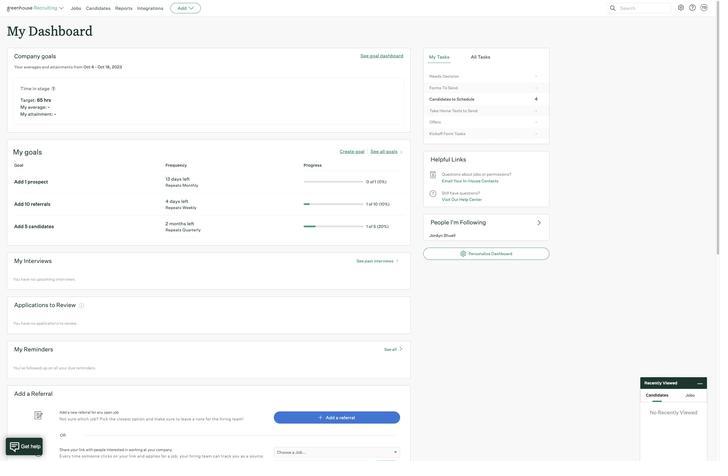 Task type: describe. For each thing, give the bounding box(es) containing it.
repeats for 13
[[166, 183, 182, 188]]

and inside add a new referral for any open job not sure which job? pick the closest option and make sure to leave a note for the hiring team!
[[146, 417, 153, 421]]

add 1 prospect
[[14, 179, 48, 185]]

my for reminders
[[14, 346, 23, 353]]

time
[[20, 85, 32, 91]]

contacts
[[482, 178, 499, 183]]

no
[[651, 409, 658, 416]]

tab list containing candidates
[[641, 389, 708, 402]]

applications
[[36, 321, 59, 326]]

1 left "(0%)"
[[375, 179, 377, 184]]

weekly
[[183, 205, 197, 210]]

(20%)
[[377, 224, 389, 229]]

closest
[[117, 417, 131, 421]]

4 for 4
[[535, 96, 538, 102]]

every
[[60, 454, 71, 459]]

greenhouse recruiting image
[[7, 5, 59, 12]]

see all goals
[[371, 148, 398, 154]]

past
[[365, 258, 373, 263]]

my tasks button
[[428, 51, 452, 63]]

see for company goals
[[361, 53, 369, 59]]

shuell
[[444, 233, 456, 238]]

to up take home tests to send
[[452, 97, 456, 102]]

your averages and attainments from oct 4 - oct 18, 2023
[[14, 64, 122, 69]]

goal
[[14, 163, 23, 168]]

goal for see
[[370, 53, 380, 59]]

reports link
[[115, 5, 133, 11]]

see past interviews
[[357, 258, 394, 263]]

integrations
[[137, 5, 164, 11]]

your right job,
[[180, 454, 189, 459]]

have for upcoming
[[21, 277, 30, 282]]

0 horizontal spatial in
[[33, 85, 37, 91]]

jordyn
[[430, 233, 443, 238]]

tests
[[452, 108, 463, 113]]

averages
[[24, 64, 41, 69]]

referrals
[[31, 201, 51, 207]]

can
[[213, 454, 220, 459]]

1 vertical spatial for
[[206, 417, 211, 421]]

choose
[[277, 450, 292, 455]]

your up time
[[71, 448, 78, 452]]

add 10 referrals
[[14, 201, 51, 207]]

days for 13
[[171, 176, 182, 182]]

on inside share your link with people interested in working at your company every time someone clicks on your link and applies for a job, your hiring team can track you as a source.
[[113, 454, 118, 459]]

team
[[202, 454, 212, 459]]

jobs
[[474, 172, 482, 177]]

0 horizontal spatial all
[[54, 365, 58, 370]]

see goal dashboard link
[[361, 53, 404, 59]]

about
[[462, 172, 473, 177]]

review.
[[64, 321, 78, 326]]

have for visit
[[450, 191, 459, 196]]

helpful
[[431, 156, 451, 163]]

progress bar for 13 days left
[[304, 181, 364, 183]]

your inside questions about jobs or permissions? email your in-house contacts
[[454, 178, 463, 183]]

goals for my goals
[[25, 148, 42, 156]]

due
[[68, 365, 75, 370]]

forms to send
[[430, 85, 458, 90]]

1 vertical spatial jobs
[[686, 393, 696, 398]]

2 sure from the left
[[166, 417, 175, 421]]

links
[[452, 156, 467, 163]]

1 left prospect
[[25, 179, 27, 185]]

personalize
[[469, 251, 491, 256]]

1 vertical spatial recently
[[659, 409, 680, 416]]

2
[[166, 221, 168, 227]]

add for add 5 candidates
[[14, 224, 24, 229]]

add a referral button
[[274, 412, 401, 424]]

goal for create
[[356, 148, 365, 154]]

job,
[[171, 454, 179, 459]]

2 months left repeats quarterly
[[166, 221, 201, 232]]

all tasks
[[472, 54, 491, 60]]

to left review.
[[60, 321, 64, 326]]

1 left "(10%)"
[[367, 202, 368, 206]]

note
[[196, 417, 205, 421]]

dashboard for personalize dashboard
[[492, 251, 513, 256]]

0 vertical spatial your
[[14, 64, 23, 69]]

referral inside button
[[340, 415, 356, 421]]

1 vertical spatial link
[[129, 454, 136, 459]]

0 vertical spatial on
[[48, 365, 53, 370]]

job?
[[90, 417, 99, 421]]

see all link
[[385, 346, 404, 352]]

2 the from the left
[[212, 417, 219, 421]]

candidates
[[29, 224, 54, 229]]

see all
[[385, 347, 397, 352]]

hrs
[[44, 97, 51, 103]]

add for add
[[178, 5, 187, 11]]

add for add a referral
[[326, 415, 335, 421]]

questions about jobs or permissions? email your in-house contacts
[[442, 172, 512, 183]]

1 horizontal spatial 10
[[374, 202, 378, 206]]

jordyn shuell
[[430, 233, 456, 238]]

upcoming
[[36, 277, 55, 282]]

add button
[[171, 3, 201, 13]]

hiring inside share your link with people interested in working at your company every time someone clicks on your link and applies for a job, your hiring team can track you as a source.
[[190, 454, 201, 459]]

0 horizontal spatial viewed
[[664, 381, 678, 386]]

to
[[443, 85, 448, 90]]

1 sure from the left
[[68, 417, 77, 421]]

up
[[43, 365, 47, 370]]

see goal dashboard
[[361, 53, 404, 59]]

hiring inside add a new referral for any open job not sure which job? pick the closest option and make sure to leave a note for the hiring team!
[[220, 417, 232, 421]]

team!
[[233, 417, 244, 421]]

you for you have no applications to review.
[[13, 321, 20, 326]]

1 horizontal spatial 5
[[374, 224, 376, 229]]

my for interviews
[[14, 257, 23, 265]]

clicks
[[101, 454, 112, 459]]

to right the tests
[[464, 108, 468, 113]]

my reminders
[[14, 346, 53, 353]]

monthly
[[183, 183, 199, 188]]

from
[[74, 64, 83, 69]]

my goals
[[13, 148, 42, 156]]

1 left (20%)
[[367, 224, 368, 229]]

1 oct from the left
[[84, 64, 91, 69]]

you
[[233, 454, 240, 459]]

still have questions? visit our help center
[[442, 191, 483, 202]]

1 of 10 (10%)
[[367, 202, 390, 206]]

dashboard for my dashboard
[[29, 22, 93, 39]]

pick
[[100, 417, 108, 421]]

all for see all
[[393, 347, 397, 352]]

2 oct from the left
[[98, 64, 105, 69]]

tasks for my tasks
[[437, 54, 450, 60]]

open
[[104, 410, 113, 415]]

all
[[472, 54, 477, 60]]

forms
[[430, 85, 442, 90]]

td button
[[700, 3, 710, 12]]

1 horizontal spatial tasks
[[455, 131, 466, 136]]

referral
[[31, 390, 53, 398]]

in inside share your link with people interested in working at your company every time someone clicks on your link and applies for a job, your hiring team can track you as a source.
[[125, 448, 128, 452]]

reports
[[115, 5, 133, 11]]

0
[[367, 179, 370, 184]]

0 horizontal spatial send
[[449, 85, 458, 90]]

at
[[144, 448, 147, 452]]

still
[[442, 191, 450, 196]]

job
[[114, 410, 119, 415]]

questions?
[[460, 191, 481, 196]]

repeats for 2
[[166, 227, 182, 232]]

add for add 1 prospect
[[14, 179, 24, 185]]

tasks for all tasks
[[478, 54, 491, 60]]

needs decision
[[430, 74, 460, 79]]

which
[[78, 417, 89, 421]]

(10%)
[[379, 202, 390, 206]]

my for tasks
[[430, 54, 436, 60]]

a inside 'add a referral' button
[[336, 415, 339, 421]]

you have no applications to review.
[[13, 321, 78, 326]]

i'm
[[451, 219, 459, 226]]

all tasks button
[[470, 51, 492, 63]]



Task type: locate. For each thing, give the bounding box(es) containing it.
all inside 'link'
[[380, 148, 385, 154]]

jobs left candidates link
[[71, 5, 81, 11]]

repeats
[[166, 183, 182, 188], [166, 205, 182, 210], [166, 227, 182, 232]]

time in
[[20, 85, 38, 91]]

no left upcoming
[[31, 277, 35, 282]]

candidates for candidates to schedule
[[430, 97, 452, 102]]

1 horizontal spatial dashboard
[[492, 251, 513, 256]]

to left leave
[[176, 417, 180, 421]]

1 vertical spatial left
[[181, 198, 189, 204]]

2 vertical spatial of
[[369, 224, 373, 229]]

1 horizontal spatial hiring
[[220, 417, 232, 421]]

no recently viewed
[[651, 409, 698, 416]]

working
[[129, 448, 143, 452]]

days down 13 days left repeats monthly
[[170, 198, 180, 204]]

0 horizontal spatial jobs
[[71, 5, 81, 11]]

see past interviews link
[[354, 256, 404, 263]]

days inside 13 days left repeats monthly
[[171, 176, 182, 182]]

left for 13 days left
[[183, 176, 190, 182]]

applications to review
[[14, 302, 76, 309]]

hiring left team!
[[220, 417, 232, 421]]

0 horizontal spatial tasks
[[437, 54, 450, 60]]

share your link with people interested in working at your company every time someone clicks on your link and applies for a job, your hiring team can track you as a source.
[[60, 448, 265, 459]]

and
[[42, 64, 49, 69], [146, 417, 153, 421], [137, 454, 145, 459]]

candidates to schedule
[[430, 97, 475, 102]]

home
[[440, 108, 452, 113]]

2 repeats from the top
[[166, 205, 182, 210]]

see all goals link
[[371, 147, 405, 154]]

0 vertical spatial candidates
[[86, 5, 111, 11]]

add inside 'add a referral' button
[[326, 415, 335, 421]]

your down company
[[14, 64, 23, 69]]

candidates down the forms to send
[[430, 97, 452, 102]]

0 horizontal spatial tab list
[[428, 51, 546, 63]]

of for 13 days left
[[371, 179, 374, 184]]

candidates for candidates link
[[86, 5, 111, 11]]

the down job at the left
[[109, 417, 116, 421]]

0 vertical spatial and
[[42, 64, 49, 69]]

dashboard
[[381, 53, 404, 59]]

all inside "link"
[[393, 347, 397, 352]]

repeats inside 4 days left repeats weekly
[[166, 205, 182, 210]]

jobs up no recently viewed
[[686, 393, 696, 398]]

4 inside 4 days left repeats weekly
[[166, 198, 169, 204]]

add for add a new referral for any open job not sure which job? pick the closest option and make sure to leave a note for the hiring team!
[[60, 410, 67, 415]]

you have no upcoming interviews.
[[13, 277, 76, 282]]

0 horizontal spatial and
[[42, 64, 49, 69]]

and inside share your link with people interested in working at your company every time someone clicks on your link and applies for a job, your hiring team can track you as a source.
[[137, 454, 145, 459]]

Search text field
[[619, 4, 666, 12]]

1 vertical spatial 4
[[535, 96, 538, 102]]

0 horizontal spatial your
[[14, 64, 23, 69]]

1 horizontal spatial jobs
[[686, 393, 696, 398]]

days right 13 at the top of the page
[[171, 176, 182, 182]]

progress bar for 4 days left
[[250, 203, 364, 205]]

help
[[460, 197, 469, 202]]

0 vertical spatial jobs
[[71, 5, 81, 11]]

1 vertical spatial progress bar
[[250, 203, 364, 205]]

center
[[470, 197, 483, 202]]

hiring left team
[[190, 454, 201, 459]]

and right averages
[[42, 64, 49, 69]]

1 the from the left
[[109, 417, 116, 421]]

all for see all goals
[[380, 148, 385, 154]]

1 horizontal spatial all
[[380, 148, 385, 154]]

2 vertical spatial and
[[137, 454, 145, 459]]

1 vertical spatial days
[[170, 198, 180, 204]]

interviews
[[374, 258, 394, 263]]

have for applications
[[21, 321, 30, 326]]

my for dashboard
[[7, 22, 26, 39]]

1 vertical spatial repeats
[[166, 205, 182, 210]]

2 horizontal spatial all
[[393, 347, 397, 352]]

sure right make
[[166, 417, 175, 421]]

send
[[449, 85, 458, 90], [468, 108, 478, 113]]

0 vertical spatial left
[[183, 176, 190, 182]]

to inside add a new referral for any open job not sure which job? pick the closest option and make sure to leave a note for the hiring team!
[[176, 417, 180, 421]]

see for my interviews
[[357, 258, 364, 263]]

days inside 4 days left repeats weekly
[[170, 198, 180, 204]]

td
[[703, 6, 707, 10]]

house
[[469, 178, 481, 183]]

option
[[132, 417, 145, 421]]

have
[[450, 191, 459, 196], [21, 277, 30, 282], [21, 321, 30, 326]]

jordyn shuell link
[[424, 230, 550, 241]]

10 left the referrals
[[25, 201, 30, 207]]

visit our help center link
[[442, 197, 483, 203]]

1 horizontal spatial 4
[[166, 198, 169, 204]]

my inside button
[[430, 54, 436, 60]]

1 repeats from the top
[[166, 183, 182, 188]]

add for add 10 referrals
[[14, 201, 24, 207]]

10 left "(10%)"
[[374, 202, 378, 206]]

0 horizontal spatial 10
[[25, 201, 30, 207]]

1 horizontal spatial your
[[454, 178, 463, 183]]

left up "monthly"
[[183, 176, 190, 182]]

goals inside "see all goals" 'link'
[[386, 148, 398, 154]]

configure image
[[678, 4, 685, 11]]

create
[[340, 148, 355, 154]]

1 you from the top
[[13, 277, 20, 282]]

0 vertical spatial of
[[371, 179, 374, 184]]

progress bar for 2 months left
[[256, 226, 364, 227]]

on right up
[[48, 365, 53, 370]]

2 vertical spatial all
[[54, 365, 58, 370]]

our
[[452, 197, 459, 202]]

1 horizontal spatial candidates
[[430, 97, 452, 102]]

-
[[95, 64, 97, 69], [536, 73, 538, 79], [536, 85, 538, 90], [48, 104, 50, 110], [536, 108, 538, 113], [54, 111, 56, 117], [536, 119, 538, 125], [536, 130, 538, 136]]

0 horizontal spatial dashboard
[[29, 22, 93, 39]]

1 vertical spatial all
[[393, 347, 397, 352]]

2023
[[112, 64, 122, 69]]

repeats for 4
[[166, 205, 182, 210]]

your left in-
[[454, 178, 463, 183]]

link left with
[[79, 448, 85, 452]]

goals
[[41, 53, 56, 60], [25, 148, 42, 156], [386, 148, 398, 154]]

your
[[59, 365, 67, 370], [71, 448, 78, 452], [148, 448, 155, 452], [119, 454, 128, 459], [180, 454, 189, 459]]

company goals
[[14, 53, 56, 60]]

65
[[37, 97, 43, 103]]

0 horizontal spatial for
[[91, 410, 96, 415]]

on
[[48, 365, 53, 370], [113, 454, 118, 459]]

for down company
[[161, 454, 167, 459]]

2 horizontal spatial 4
[[535, 96, 538, 102]]

you
[[13, 277, 20, 282], [13, 321, 20, 326]]

1 vertical spatial in
[[125, 448, 128, 452]]

oct left 18,
[[98, 64, 105, 69]]

1 horizontal spatial send
[[468, 108, 478, 113]]

oct right the from
[[84, 64, 91, 69]]

5 left (20%)
[[374, 224, 376, 229]]

goal right the create
[[356, 148, 365, 154]]

your right at
[[148, 448, 155, 452]]

repeats down months
[[166, 227, 182, 232]]

1 vertical spatial send
[[468, 108, 478, 113]]

0 vertical spatial 4
[[91, 64, 94, 69]]

no for applications
[[31, 321, 35, 326]]

1 vertical spatial you
[[13, 321, 20, 326]]

18,
[[106, 64, 111, 69]]

kickoff form tasks
[[430, 131, 466, 136]]

1 vertical spatial have
[[21, 277, 30, 282]]

in
[[33, 85, 37, 91], [125, 448, 128, 452]]

send right to
[[449, 85, 458, 90]]

0 vertical spatial hiring
[[220, 417, 232, 421]]

for left any
[[91, 410, 96, 415]]

attainment:
[[28, 111, 53, 117]]

1 vertical spatial viewed
[[681, 409, 698, 416]]

left up weekly
[[181, 198, 189, 204]]

1 vertical spatial on
[[113, 454, 118, 459]]

sure down new
[[68, 417, 77, 421]]

make
[[154, 417, 165, 421]]

on down interested
[[113, 454, 118, 459]]

10
[[25, 201, 30, 207], [374, 202, 378, 206]]

repeats inside 13 days left repeats monthly
[[166, 183, 182, 188]]

0 vertical spatial tab list
[[428, 51, 546, 63]]

jobs link
[[71, 5, 81, 11]]

tasks right form
[[455, 131, 466, 136]]

2 no from the top
[[31, 321, 35, 326]]

1 horizontal spatial oct
[[98, 64, 105, 69]]

take
[[430, 108, 439, 113]]

1 horizontal spatial for
[[161, 454, 167, 459]]

4 for 4 days left repeats weekly
[[166, 198, 169, 204]]

send down schedule
[[468, 108, 478, 113]]

have up our
[[450, 191, 459, 196]]

1 vertical spatial dashboard
[[492, 251, 513, 256]]

left for 2 months left
[[187, 221, 194, 227]]

days for 4
[[170, 198, 180, 204]]

left inside 2 months left repeats quarterly
[[187, 221, 194, 227]]

0 vertical spatial repeats
[[166, 183, 182, 188]]

goals for company goals
[[41, 53, 56, 60]]

1 horizontal spatial in
[[125, 448, 128, 452]]

progress
[[304, 163, 322, 168]]

tasks up needs decision
[[437, 54, 450, 60]]

people i'm following
[[431, 219, 487, 226]]

left for 4 days left
[[181, 198, 189, 204]]

my for goals
[[13, 148, 23, 156]]

0 horizontal spatial sure
[[68, 417, 77, 421]]

source.
[[250, 454, 265, 459]]

permissions?
[[487, 172, 512, 177]]

1 vertical spatial goal
[[356, 148, 365, 154]]

1 horizontal spatial sure
[[166, 417, 175, 421]]

for right "note"
[[206, 417, 211, 421]]

of for 4 days left
[[369, 202, 373, 206]]

email your in-house contacts link
[[442, 178, 499, 184]]

0 horizontal spatial oct
[[84, 64, 91, 69]]

0 horizontal spatial 4
[[91, 64, 94, 69]]

add for add a referral
[[14, 390, 25, 398]]

no left applications
[[31, 321, 35, 326]]

add a referral
[[326, 415, 356, 421]]

you for you have no upcoming interviews.
[[13, 277, 20, 282]]

my tasks
[[430, 54, 450, 60]]

0 vertical spatial dashboard
[[29, 22, 93, 39]]

have down applications
[[21, 321, 30, 326]]

your left due at the left of page
[[59, 365, 67, 370]]

1 horizontal spatial referral
[[340, 415, 356, 421]]

1 horizontal spatial and
[[137, 454, 145, 459]]

someone
[[82, 454, 100, 459]]

1 vertical spatial no
[[31, 321, 35, 326]]

applications
[[14, 302, 48, 309]]

you down applications
[[13, 321, 20, 326]]

have down my interviews on the left bottom of page
[[21, 277, 30, 282]]

1 horizontal spatial link
[[129, 454, 136, 459]]

for
[[91, 410, 96, 415], [206, 417, 211, 421], [161, 454, 167, 459]]

reminders
[[24, 346, 53, 353]]

you down my interviews on the left bottom of page
[[13, 277, 20, 282]]

new
[[70, 410, 77, 415]]

dashboard
[[29, 22, 93, 39], [492, 251, 513, 256]]

1 horizontal spatial viewed
[[681, 409, 698, 416]]

2 horizontal spatial candidates
[[647, 393, 669, 398]]

0 vertical spatial have
[[450, 191, 459, 196]]

offers
[[430, 120, 441, 125]]

0 horizontal spatial link
[[79, 448, 85, 452]]

1 no from the top
[[31, 277, 35, 282]]

the right "note"
[[212, 417, 219, 421]]

of for 2 months left
[[369, 224, 373, 229]]

to left 'review'
[[50, 302, 55, 309]]

interested
[[107, 448, 124, 452]]

see inside "see past interviews" link
[[357, 258, 364, 263]]

1 vertical spatial of
[[369, 202, 373, 206]]

tab list containing my tasks
[[428, 51, 546, 63]]

0 vertical spatial viewed
[[664, 381, 678, 386]]

0 vertical spatial in
[[33, 85, 37, 91]]

dashboard down jobs link
[[29, 22, 93, 39]]

left inside 13 days left repeats monthly
[[183, 176, 190, 182]]

2 vertical spatial progress bar
[[256, 226, 364, 227]]

tab list
[[428, 51, 546, 63], [641, 389, 708, 402]]

0 vertical spatial all
[[380, 148, 385, 154]]

0 horizontal spatial goal
[[356, 148, 365, 154]]

see inside "see all" "link"
[[385, 347, 392, 352]]

None text field
[[274, 461, 368, 461]]

or
[[483, 172, 486, 177]]

progress bar
[[304, 181, 364, 183], [250, 203, 364, 205], [256, 226, 364, 227]]

left inside 4 days left repeats weekly
[[181, 198, 189, 204]]

repeats down 13 at the top of the page
[[166, 183, 182, 188]]

0 vertical spatial link
[[79, 448, 85, 452]]

5 left the candidates
[[25, 224, 28, 229]]

tasks right "all"
[[478, 54, 491, 60]]

2 vertical spatial candidates
[[647, 393, 669, 398]]

add a new referral for any open job not sure which job? pick the closest option and make sure to leave a note for the hiring team!
[[60, 410, 244, 421]]

viewed
[[664, 381, 678, 386], [681, 409, 698, 416]]

job...
[[296, 450, 307, 455]]

0 horizontal spatial the
[[109, 417, 116, 421]]

0 vertical spatial recently
[[645, 381, 663, 386]]

add inside add a new referral for any open job not sure which job? pick the closest option and make sure to leave a note for the hiring team!
[[60, 410, 67, 415]]

3 repeats from the top
[[166, 227, 182, 232]]

1
[[25, 179, 27, 185], [375, 179, 377, 184], [367, 202, 368, 206], [367, 224, 368, 229]]

interviews.
[[56, 277, 76, 282]]

referral inside add a new referral for any open job not sure which job? pick the closest option and make sure to leave a note for the hiring team!
[[78, 410, 91, 415]]

2 you from the top
[[13, 321, 20, 326]]

1 vertical spatial candidates
[[430, 97, 452, 102]]

0 horizontal spatial referral
[[78, 410, 91, 415]]

1 horizontal spatial goal
[[370, 53, 380, 59]]

create goal link
[[340, 148, 371, 154]]

and left make
[[146, 417, 153, 421]]

have inside the "still have questions? visit our help center"
[[450, 191, 459, 196]]

my dashboard
[[7, 22, 93, 39]]

2 horizontal spatial tasks
[[478, 54, 491, 60]]

0 vertical spatial for
[[91, 410, 96, 415]]

create goal
[[340, 148, 365, 154]]

(0%)
[[378, 179, 387, 184]]

my
[[7, 22, 26, 39], [430, 54, 436, 60], [20, 104, 27, 110], [20, 111, 27, 117], [13, 148, 23, 156], [14, 257, 23, 265], [14, 346, 23, 353]]

of left "(10%)"
[[369, 202, 373, 206]]

tasks inside my tasks button
[[437, 54, 450, 60]]

see for my reminders
[[385, 347, 392, 352]]

1 vertical spatial your
[[454, 178, 463, 183]]

in right time
[[33, 85, 37, 91]]

tasks inside all tasks button
[[478, 54, 491, 60]]

candidates right jobs link
[[86, 5, 111, 11]]

add a referral
[[14, 390, 53, 398]]

dashboard right personalize
[[492, 251, 513, 256]]

link down working
[[129, 454, 136, 459]]

repeats inside 2 months left repeats quarterly
[[166, 227, 182, 232]]

1 vertical spatial and
[[146, 417, 153, 421]]

in left working
[[125, 448, 128, 452]]

candidates link
[[86, 5, 111, 11]]

track
[[221, 454, 232, 459]]

your down interested
[[119, 454, 128, 459]]

1 horizontal spatial the
[[212, 417, 219, 421]]

as
[[241, 454, 245, 459]]

0 horizontal spatial 5
[[25, 224, 28, 229]]

no for upcoming
[[31, 277, 35, 282]]

left up quarterly
[[187, 221, 194, 227]]

2 horizontal spatial and
[[146, 417, 153, 421]]

leave
[[181, 417, 192, 421]]

1 horizontal spatial tab list
[[641, 389, 708, 402]]

1 horizontal spatial on
[[113, 454, 118, 459]]

for inside share your link with people interested in working at your company every time someone clicks on your link and applies for a job, your hiring team can track you as a source.
[[161, 454, 167, 459]]

add inside add popup button
[[178, 5, 187, 11]]

candidates down recently viewed
[[647, 393, 669, 398]]

of right 0
[[371, 179, 374, 184]]

2 vertical spatial left
[[187, 221, 194, 227]]

repeats left weekly
[[166, 205, 182, 210]]

0 horizontal spatial candidates
[[86, 5, 111, 11]]

0 vertical spatial you
[[13, 277, 20, 282]]

2 vertical spatial 4
[[166, 198, 169, 204]]

see inside "see all goals" 'link'
[[371, 148, 379, 154]]

goal left dashboard
[[370, 53, 380, 59]]

of left (20%)
[[369, 224, 373, 229]]

add
[[178, 5, 187, 11], [14, 179, 24, 185], [14, 201, 24, 207], [14, 224, 24, 229], [14, 390, 25, 398], [60, 410, 67, 415], [326, 415, 335, 421]]

2 vertical spatial have
[[21, 321, 30, 326]]

4 days left repeats weekly
[[166, 198, 197, 210]]

and down at
[[137, 454, 145, 459]]

0 horizontal spatial hiring
[[190, 454, 201, 459]]

0 horizontal spatial on
[[48, 365, 53, 370]]

average:
[[28, 104, 47, 110]]



Task type: vqa. For each thing, say whether or not it's contained in the screenshot.
FAQ icon
no



